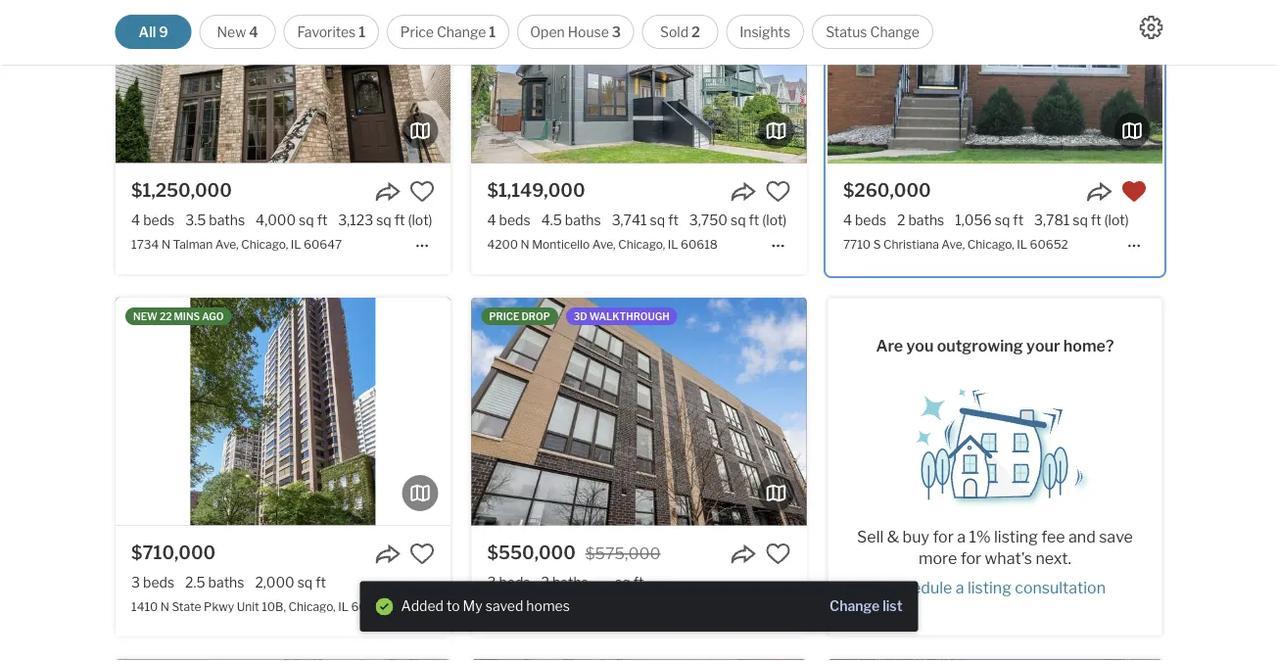 Task type: locate. For each thing, give the bounding box(es) containing it.
0 vertical spatial favorite button image
[[766, 179, 791, 204]]

baths up christiana
[[909, 212, 945, 229]]

il down 3,741 sq ft
[[668, 237, 678, 252]]

2 up homes
[[541, 574, 550, 591]]

beds for $260,000
[[855, 212, 887, 229]]

3 beds
[[131, 574, 175, 591], [487, 574, 531, 591]]

2,000
[[255, 574, 295, 591]]

beds up s
[[855, 212, 887, 229]]

fee
[[1042, 527, 1066, 546]]

section containing added to my saved homes
[[360, 581, 918, 632]]

1 favorite button image from the top
[[766, 179, 791, 204]]

(lot) right 3,781
[[1105, 212, 1129, 229]]

4
[[249, 24, 258, 40], [131, 212, 140, 229], [487, 212, 496, 229], [843, 212, 852, 229]]

Sold radio
[[642, 15, 718, 49]]

3 ave, from the left
[[942, 237, 965, 252]]

and
[[1069, 527, 1096, 546]]

2 photo of 2403 w berenice ave #201, chicago, il 60618 image from the left
[[807, 298, 1142, 525]]

1 horizontal spatial ave,
[[592, 237, 616, 252]]

0 vertical spatial 2
[[692, 24, 700, 40]]

ago
[[202, 310, 224, 322]]

photo of 4200 n monticello ave, chicago, il 60618 image
[[472, 0, 807, 163], [807, 0, 1142, 163]]

beds up 4200
[[499, 212, 531, 229]]

favorite button checkbox up added
[[410, 541, 435, 567]]

2 baths up christiana
[[897, 212, 945, 229]]

0 vertical spatial a
[[957, 527, 966, 546]]

2 ave, from the left
[[592, 237, 616, 252]]

0 horizontal spatial 3 beds
[[131, 574, 175, 591]]

2.5 baths
[[185, 574, 244, 591]]

a inside sell & buy for a 1% listing fee and save more for what's next.
[[957, 527, 966, 546]]

— sq ft
[[599, 574, 644, 591]]

3
[[612, 24, 621, 40], [131, 574, 140, 591], [487, 574, 496, 591]]

1410
[[131, 600, 158, 614]]

3,750
[[690, 212, 728, 229]]

change list
[[830, 598, 903, 615]]

sq
[[299, 212, 314, 229], [376, 212, 392, 229], [650, 212, 665, 229], [731, 212, 746, 229], [995, 212, 1010, 229], [1073, 212, 1088, 229], [298, 574, 313, 591], [615, 574, 631, 591]]

1 horizontal spatial 4 beds
[[487, 212, 531, 229]]

ave, down 3,741
[[592, 237, 616, 252]]

0 vertical spatial 2 baths
[[897, 212, 945, 229]]

$550,000
[[487, 542, 576, 564]]

0 horizontal spatial 2
[[541, 574, 550, 591]]

3 up 1410
[[131, 574, 140, 591]]

christiana
[[884, 237, 939, 252]]

2 photo of 4200 n monticello ave, chicago, il 60618 image from the left
[[807, 0, 1142, 163]]

save
[[1099, 527, 1133, 546]]

ft up 60647
[[317, 212, 328, 229]]

il for $1,250,000
[[291, 237, 301, 252]]

a left 1%
[[957, 527, 966, 546]]

2 right sold
[[692, 24, 700, 40]]

0 horizontal spatial for
[[933, 527, 954, 546]]

1,056 sq ft
[[955, 212, 1024, 229]]

ave, down 1,056
[[942, 237, 965, 252]]

photo of 7710 s christiana ave, chicago, il 60652 image
[[828, 0, 1163, 163]]

ft for 3,741 sq ft
[[668, 212, 679, 229]]

chicago, down 3,741 sq ft
[[618, 237, 665, 252]]

favorite button checkbox up 3,123 sq ft (lot)
[[410, 179, 435, 204]]

4 beds up '7710'
[[843, 212, 887, 229]]

il left 60652
[[1017, 237, 1028, 252]]

0 vertical spatial listing
[[994, 527, 1038, 546]]

price change 1
[[401, 24, 496, 40]]

favorite button checkbox for $710,000
[[410, 541, 435, 567]]

favorite button checkbox
[[766, 179, 791, 204]]

beds for $710,000
[[143, 574, 175, 591]]

beds up 1734
[[143, 212, 175, 229]]

2 vertical spatial 2
[[541, 574, 550, 591]]

schedule a listing consultation
[[884, 578, 1106, 597]]

3,123 sq ft (lot)
[[338, 212, 433, 229]]

60618
[[681, 237, 718, 252], [705, 600, 742, 614]]

sq right 2,000
[[298, 574, 313, 591]]

60647
[[304, 237, 342, 252]]

4,000 sq ft
[[256, 212, 328, 229]]

change left list
[[830, 598, 880, 615]]

favorite button image up 3,781 sq ft (lot)
[[1122, 179, 1147, 204]]

0 horizontal spatial 3
[[131, 574, 140, 591]]

sq right the '3,123'
[[376, 212, 392, 229]]

price drop
[[489, 310, 550, 322]]

4 right new
[[249, 24, 258, 40]]

0 horizontal spatial (lot)
[[408, 212, 433, 229]]

3,741 sq ft
[[612, 212, 679, 229]]

insights
[[740, 24, 791, 40]]

3 4 beds from the left
[[843, 212, 887, 229]]

4 beds for $260,000
[[843, 212, 887, 229]]

1 horizontal spatial 3
[[487, 574, 496, 591]]

ft
[[317, 212, 328, 229], [395, 212, 405, 229], [668, 212, 679, 229], [749, 212, 760, 229], [1013, 212, 1024, 229], [1091, 212, 1102, 229], [316, 574, 326, 591], [634, 574, 644, 591]]

(lot) right the '3,123'
[[408, 212, 433, 229]]

(lot) for $1,250,000
[[408, 212, 433, 229]]

baths up 4200 n monticello ave, chicago, il 60618
[[565, 212, 601, 229]]

favorite button checkbox for $1,250,000
[[410, 179, 435, 204]]

all 9
[[139, 24, 168, 40]]

4200 n monticello ave, chicago, il 60618
[[487, 237, 718, 252]]

2 horizontal spatial 4 beds
[[843, 212, 887, 229]]

1 3 beds from the left
[[131, 574, 175, 591]]

0 horizontal spatial 1
[[359, 24, 366, 40]]

beds for $1,149,000
[[499, 212, 531, 229]]

list
[[883, 598, 903, 615]]

ft right the '3,123'
[[395, 212, 405, 229]]

3.5 baths
[[185, 212, 245, 229]]

2 horizontal spatial ave,
[[942, 237, 965, 252]]

2 horizontal spatial 2
[[897, 212, 906, 229]]

Insights radio
[[726, 15, 804, 49]]

1 vertical spatial 60618
[[705, 600, 742, 614]]

section
[[360, 581, 918, 632]]

option group containing all
[[115, 15, 934, 49]]

1
[[359, 24, 366, 40], [489, 24, 496, 40]]

2 inside sold option
[[692, 24, 700, 40]]

1 right favorites
[[359, 24, 366, 40]]

new
[[217, 24, 246, 40]]

ft left 3,781
[[1013, 212, 1024, 229]]

a down more
[[956, 578, 965, 597]]

2 1 from the left
[[489, 24, 496, 40]]

baths up 'pkwy'
[[208, 574, 244, 591]]

ave
[[587, 600, 608, 614]]

1 horizontal spatial (lot)
[[763, 212, 787, 229]]

n for $710,000
[[161, 600, 169, 614]]

2 baths for $260,000
[[897, 212, 945, 229]]

2 (lot) from the left
[[763, 212, 787, 229]]

3 beds up saved
[[487, 574, 531, 591]]

1 1 from the left
[[359, 24, 366, 40]]

3 beds up 1410
[[131, 574, 175, 591]]

favorite button image
[[766, 179, 791, 204], [766, 541, 791, 567]]

beds up 1410
[[143, 574, 175, 591]]

1 left open
[[489, 24, 496, 40]]

favorite button image up 3,123 sq ft (lot)
[[410, 179, 435, 204]]

sold 2
[[660, 24, 700, 40]]

1 (lot) from the left
[[408, 212, 433, 229]]

4 beds
[[131, 212, 175, 229], [487, 212, 531, 229], [843, 212, 887, 229]]

mins
[[174, 310, 200, 322]]

4.5 baths
[[541, 212, 601, 229]]

chicago, for $1,149,000
[[618, 237, 665, 252]]

7710
[[843, 237, 871, 252]]

2 4 beds from the left
[[487, 212, 531, 229]]

1 ave, from the left
[[215, 237, 239, 252]]

1 horizontal spatial for
[[961, 549, 982, 568]]

favorite button image
[[410, 179, 435, 204], [1122, 179, 1147, 204], [410, 541, 435, 567]]

2 3 beds from the left
[[487, 574, 531, 591]]

ave, down 3.5 baths
[[215, 237, 239, 252]]

1 horizontal spatial 2 baths
[[897, 212, 945, 229]]

n right 1410
[[161, 600, 169, 614]]

house
[[568, 24, 609, 40]]

ft left 3,750
[[668, 212, 679, 229]]

4 up 1734
[[131, 212, 140, 229]]

ft up #201,
[[634, 574, 644, 591]]

1 vertical spatial favorite button image
[[766, 541, 791, 567]]

photo of 1734 n talman ave, chicago, il 60647 image
[[116, 0, 451, 163], [451, 0, 786, 163]]

sq right —
[[615, 574, 631, 591]]

1 vertical spatial 2 baths
[[541, 574, 589, 591]]

3 up 'added to my saved homes'
[[487, 574, 496, 591]]

home?
[[1064, 336, 1114, 355]]

1 horizontal spatial 3 beds
[[487, 574, 531, 591]]

2 horizontal spatial (lot)
[[1105, 212, 1129, 229]]

baths up 1734 n talman ave, chicago, il 60647
[[209, 212, 245, 229]]

new 4
[[217, 24, 258, 40]]

you
[[907, 336, 934, 355]]

photo of 2403 w berenice ave #201, chicago, il 60618 image
[[472, 298, 807, 525], [807, 298, 1142, 525]]

3 beds for $710,000
[[131, 574, 175, 591]]

Favorites radio
[[284, 15, 379, 49]]

a
[[957, 527, 966, 546], [956, 578, 965, 597]]

favorite button checkbox
[[410, 179, 435, 204], [1122, 179, 1147, 204], [410, 541, 435, 567], [766, 541, 791, 567]]

are you outgrowing your home?
[[876, 336, 1114, 355]]

baths up berenice
[[552, 574, 589, 591]]

favorite button image up added
[[410, 541, 435, 567]]

60610
[[351, 600, 388, 614]]

4 beds up 4200
[[487, 212, 531, 229]]

for down 1%
[[961, 549, 982, 568]]

sq up 60647
[[299, 212, 314, 229]]

2 for $550,000
[[541, 574, 550, 591]]

n right 4200
[[521, 237, 530, 252]]

change
[[437, 24, 486, 40], [871, 24, 920, 40], [830, 598, 880, 615]]

ft for 2,000 sq ft
[[316, 574, 326, 591]]

3d
[[574, 310, 588, 322]]

1 inside favorites option
[[359, 24, 366, 40]]

0 horizontal spatial 4 beds
[[131, 212, 175, 229]]

0 horizontal spatial 2 baths
[[541, 574, 589, 591]]

favorite button image up 3,750 sq ft (lot)
[[766, 179, 791, 204]]

2 baths up berenice
[[541, 574, 589, 591]]

1 horizontal spatial 2
[[692, 24, 700, 40]]

sq right 3,741
[[650, 212, 665, 229]]

3,781 sq ft (lot)
[[1035, 212, 1129, 229]]

n right 1734
[[162, 237, 170, 252]]

3 right house
[[612, 24, 621, 40]]

2 up christiana
[[897, 212, 906, 229]]

ft right 2,000
[[316, 574, 326, 591]]

4 up '7710'
[[843, 212, 852, 229]]

2
[[692, 24, 700, 40], [897, 212, 906, 229], [541, 574, 550, 591]]

change for status
[[871, 24, 920, 40]]

listing down what's
[[968, 578, 1012, 597]]

4200
[[487, 237, 518, 252]]

3d walkthrough
[[574, 310, 670, 322]]

favorite button checkbox up 3,781 sq ft (lot)
[[1122, 179, 1147, 204]]

ave, for $1,250,000
[[215, 237, 239, 252]]

change for price
[[437, 24, 486, 40]]

—
[[599, 574, 611, 591]]

3 for $710,000
[[131, 574, 140, 591]]

baths
[[209, 212, 245, 229], [565, 212, 601, 229], [909, 212, 945, 229], [208, 574, 244, 591], [552, 574, 589, 591]]

change right 'price' at the top
[[437, 24, 486, 40]]

4 beds up 1734
[[131, 212, 175, 229]]

chicago, down 4,000
[[241, 237, 288, 252]]

0 horizontal spatial ave,
[[215, 237, 239, 252]]

ft for 4,000 sq ft
[[317, 212, 328, 229]]

sq right 1,056
[[995, 212, 1010, 229]]

change right status
[[871, 24, 920, 40]]

3 beds for $550,000
[[487, 574, 531, 591]]

4 up 4200
[[487, 212, 496, 229]]

outgrowing
[[937, 336, 1024, 355]]

2 horizontal spatial 3
[[612, 24, 621, 40]]

(lot) down favorite button option
[[763, 212, 787, 229]]

option group
[[115, 15, 934, 49]]

n for $1,250,000
[[162, 237, 170, 252]]

sq for 2,000
[[298, 574, 313, 591]]

for up more
[[933, 527, 954, 546]]

new
[[133, 310, 158, 322]]

sq for 3,123
[[376, 212, 392, 229]]

3 (lot) from the left
[[1105, 212, 1129, 229]]

ft right 3,750
[[749, 212, 760, 229]]

0 vertical spatial 60618
[[681, 237, 718, 252]]

n
[[162, 237, 170, 252], [521, 237, 530, 252], [161, 600, 169, 614]]

Price Change radio
[[387, 15, 509, 49]]

il down 4,000 sq ft
[[291, 237, 301, 252]]

1 horizontal spatial 1
[[489, 24, 496, 40]]

sell
[[857, 527, 884, 546]]

buy
[[903, 527, 930, 546]]

sq for 1,056
[[995, 212, 1010, 229]]

price
[[401, 24, 434, 40]]

sq right 3,781
[[1073, 212, 1088, 229]]

ft right 3,781
[[1091, 212, 1102, 229]]

7710 s christiana ave, chicago, il 60652
[[843, 237, 1069, 252]]

photo of 1410 n state pkwy unit 10b, chicago, il 60610 image
[[116, 298, 451, 525], [451, 298, 786, 525]]

3 for $550,000
[[487, 574, 496, 591]]

Open House radio
[[517, 15, 634, 49]]

4 beds for $1,149,000
[[487, 212, 531, 229]]

drop
[[522, 310, 550, 322]]

1 4 beds from the left
[[131, 212, 175, 229]]

change inside button
[[830, 598, 880, 615]]

favorite button image left sell
[[766, 541, 791, 567]]

il
[[291, 237, 301, 252], [668, 237, 678, 252], [1017, 237, 1028, 252], [338, 600, 349, 614], [692, 600, 703, 614]]

(lot) for $1,149,000
[[763, 212, 787, 229]]

listing up what's
[[994, 527, 1038, 546]]

All radio
[[115, 15, 192, 49]]

4 for $1,149,000
[[487, 212, 496, 229]]

sq right 3,750
[[731, 212, 746, 229]]

2 favorite button image from the top
[[766, 541, 791, 567]]

chicago, down 1,056 sq ft
[[968, 237, 1015, 252]]

0 vertical spatial for
[[933, 527, 954, 546]]

1 vertical spatial for
[[961, 549, 982, 568]]

1 vertical spatial 2
[[897, 212, 906, 229]]



Task type: describe. For each thing, give the bounding box(es) containing it.
2 baths for $550,000
[[541, 574, 589, 591]]

$550,000 $575,000
[[487, 542, 661, 564]]

1 photo of 4200 n monticello ave, chicago, il 60618 image from the left
[[472, 0, 807, 163]]

ave, for $1,149,000
[[592, 237, 616, 252]]

chicago, down 2,000 sq ft
[[289, 600, 336, 614]]

sq for —
[[615, 574, 631, 591]]

listing inside sell & buy for a 1% listing fee and save more for what's next.
[[994, 527, 1038, 546]]

baths for $1,250,000
[[209, 212, 245, 229]]

$575,000
[[586, 544, 661, 563]]

chicago, for $1,250,000
[[241, 237, 288, 252]]

sq for 3,781
[[1073, 212, 1088, 229]]

baths for $1,149,000
[[565, 212, 601, 229]]

4 for $260,000
[[843, 212, 852, 229]]

what's
[[985, 549, 1033, 568]]

1 inside price change radio
[[489, 24, 496, 40]]

favorite button image for $1,250,000
[[410, 179, 435, 204]]

unit
[[237, 600, 259, 614]]

1,056
[[955, 212, 992, 229]]

status
[[826, 24, 868, 40]]

favorite button image for $710,000
[[410, 541, 435, 567]]

1 photo of 2403 w berenice ave #201, chicago, il 60618 image from the left
[[472, 298, 807, 525]]

saved
[[486, 598, 523, 615]]

n for $1,149,000
[[521, 237, 530, 252]]

consultation
[[1015, 578, 1106, 597]]

chicago, for $260,000
[[968, 237, 1015, 252]]

sq for 3,750
[[731, 212, 746, 229]]

sell & buy for a 1% listing fee and save more for what's next.
[[857, 527, 1133, 568]]

1734 n talman ave, chicago, il 60647
[[131, 237, 342, 252]]

4.5
[[541, 212, 562, 229]]

(lot) for $260,000
[[1105, 212, 1129, 229]]

berenice
[[535, 600, 584, 614]]

3 inside open house option
[[612, 24, 621, 40]]

2 photo of 1734 n talman ave, chicago, il 60647 image from the left
[[451, 0, 786, 163]]

status change
[[826, 24, 920, 40]]

next.
[[1036, 549, 1072, 568]]

$710,000
[[131, 542, 216, 564]]

new 22 mins ago
[[133, 310, 224, 322]]

3.5
[[185, 212, 206, 229]]

favorite button image for $260,000
[[1122, 179, 1147, 204]]

all
[[139, 24, 156, 40]]

added to my saved homes
[[401, 598, 570, 615]]

$1,149,000
[[487, 180, 585, 201]]

1%
[[969, 527, 991, 546]]

favorites 1
[[297, 24, 366, 40]]

to
[[447, 598, 460, 615]]

22
[[160, 310, 172, 322]]

4,000
[[256, 212, 296, 229]]

$260,000
[[843, 180, 931, 201]]

pkwy
[[204, 600, 234, 614]]

3,750 sq ft (lot)
[[690, 212, 787, 229]]

2 photo of 1410 n state pkwy unit 10b, chicago, il 60610 image from the left
[[451, 298, 786, 525]]

10b,
[[262, 600, 286, 614]]

2,000 sq ft
[[255, 574, 326, 591]]

walkthrough
[[590, 310, 670, 322]]

your
[[1027, 336, 1061, 355]]

open
[[530, 24, 565, 40]]

beds for $1,250,000
[[143, 212, 175, 229]]

w
[[520, 600, 532, 614]]

1 photo of 1410 n state pkwy unit 10b, chicago, il 60610 image from the left
[[116, 298, 451, 525]]

are
[[876, 336, 903, 355]]

open house 3
[[530, 24, 621, 40]]

chicago, right #201,
[[643, 600, 690, 614]]

change list button
[[830, 597, 903, 616]]

added
[[401, 598, 444, 615]]

ft for 1,056 sq ft
[[1013, 212, 1024, 229]]

1 vertical spatial a
[[956, 578, 965, 597]]

talman
[[173, 237, 213, 252]]

monticello
[[532, 237, 590, 252]]

an image of a house image
[[897, 375, 1093, 508]]

ft for 3,123 sq ft (lot)
[[395, 212, 405, 229]]

il for $260,000
[[1017, 237, 1028, 252]]

favorite button checkbox left sell
[[766, 541, 791, 567]]

4 for $1,250,000
[[131, 212, 140, 229]]

favorite button checkbox for $260,000
[[1122, 179, 1147, 204]]

state
[[172, 600, 201, 614]]

2.5
[[185, 574, 205, 591]]

9
[[159, 24, 168, 40]]

sq for 4,000
[[299, 212, 314, 229]]

ft for 3,781 sq ft (lot)
[[1091, 212, 1102, 229]]

il left 60610
[[338, 600, 349, 614]]

favorite button image for $1,149,000
[[766, 179, 791, 204]]

2403
[[487, 600, 518, 614]]

Status Change radio
[[812, 15, 934, 49]]

il right #201,
[[692, 600, 703, 614]]

ft for — sq ft
[[634, 574, 644, 591]]

price
[[489, 310, 520, 322]]

sq for 3,741
[[650, 212, 665, 229]]

4 beds for $1,250,000
[[131, 212, 175, 229]]

baths for $710,000
[[208, 574, 244, 591]]

$1,250,000
[[131, 180, 232, 201]]

ft for 3,750 sq ft (lot)
[[749, 212, 760, 229]]

s
[[874, 237, 881, 252]]

1410 n state pkwy unit 10b, chicago, il 60610
[[131, 600, 388, 614]]

homes
[[526, 598, 570, 615]]

2 for $260,000
[[897, 212, 906, 229]]

3,781
[[1035, 212, 1070, 229]]

ave, for $260,000
[[942, 237, 965, 252]]

more
[[919, 549, 957, 568]]

&
[[887, 527, 900, 546]]

favorites
[[297, 24, 356, 40]]

favorite button image for $550,000
[[766, 541, 791, 567]]

schedule
[[884, 578, 953, 597]]

4 inside new radio
[[249, 24, 258, 40]]

1734
[[131, 237, 159, 252]]

New radio
[[200, 15, 276, 49]]

3,123
[[338, 212, 373, 229]]

sold
[[660, 24, 689, 40]]

#201,
[[610, 600, 640, 614]]

beds up saved
[[499, 574, 531, 591]]

il for $1,149,000
[[668, 237, 678, 252]]

1 photo of 1734 n talman ave, chicago, il 60647 image from the left
[[116, 0, 451, 163]]

1 vertical spatial listing
[[968, 578, 1012, 597]]

baths for $260,000
[[909, 212, 945, 229]]

2403 w berenice ave #201, chicago, il 60618
[[487, 600, 742, 614]]

3,741
[[612, 212, 647, 229]]



Task type: vqa. For each thing, say whether or not it's contained in the screenshot.
change in the option
yes



